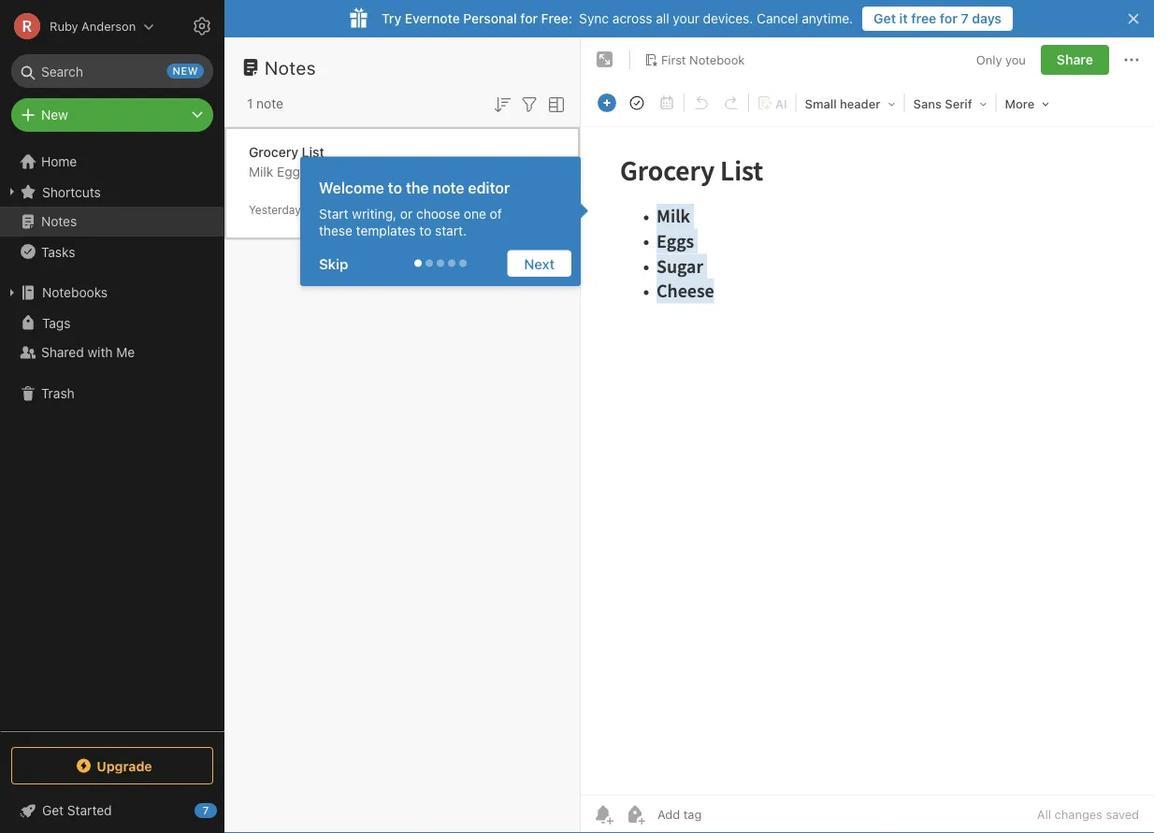 Task type: vqa. For each thing, say whether or not it's contained in the screenshot.
Note List element
yes



Task type: describe. For each thing, give the bounding box(es) containing it.
upgrade button
[[11, 747, 213, 785]]

share button
[[1041, 45, 1109, 75]]

get
[[874, 11, 896, 26]]

sugar
[[311, 164, 346, 180]]

share
[[1057, 52, 1094, 67]]

header
[[840, 97, 881, 111]]

Search text field
[[24, 54, 200, 88]]

Font family field
[[907, 90, 994, 117]]

note list element
[[225, 37, 581, 833]]

notes link
[[0, 207, 224, 237]]

Heading level field
[[799, 90, 902, 117]]

tasks
[[41, 244, 75, 259]]

sans
[[914, 97, 942, 111]]

shortcuts
[[42, 184, 101, 199]]

home link
[[0, 147, 225, 177]]

1 note
[[247, 96, 283, 111]]

only you
[[976, 53, 1026, 67]]

get it free for 7 days
[[874, 11, 1002, 26]]

7
[[961, 11, 969, 26]]

welcome
[[319, 179, 384, 196]]

for for free:
[[520, 11, 538, 26]]

note inside note list element
[[256, 96, 283, 111]]

add tag image
[[624, 804, 646, 826]]

devices.
[[703, 11, 753, 26]]

expand note image
[[594, 49, 616, 71]]

for for 7
[[940, 11, 958, 26]]

1 vertical spatial notes
[[41, 214, 77, 229]]

task image
[[624, 90, 650, 116]]

it
[[900, 11, 908, 26]]

Insert field
[[593, 90, 621, 116]]

with
[[87, 345, 113, 360]]

personal
[[463, 11, 517, 26]]

1 horizontal spatial to
[[419, 223, 432, 238]]

notebook
[[690, 52, 745, 67]]

note window element
[[581, 37, 1154, 833]]

tasks button
[[0, 237, 224, 267]]

milk eggs sugar cheese
[[249, 164, 395, 180]]

start
[[319, 206, 348, 221]]

all
[[656, 11, 669, 26]]

free:
[[541, 11, 573, 26]]

days
[[972, 11, 1002, 26]]

list
[[302, 145, 324, 160]]

evernote
[[405, 11, 460, 26]]

Note Editor text field
[[581, 127, 1154, 795]]

first notebook button
[[638, 47, 751, 73]]

start.
[[435, 223, 467, 238]]

upgrade
[[97, 758, 152, 774]]

saved
[[1106, 808, 1139, 822]]

sans serif
[[914, 97, 972, 111]]

Add tag field
[[656, 807, 796, 823]]

trash
[[41, 386, 75, 401]]

grocery list
[[249, 145, 324, 160]]

skip button
[[310, 250, 365, 277]]

0 horizontal spatial to
[[388, 179, 402, 196]]

changes
[[1055, 808, 1103, 822]]

the
[[406, 179, 429, 196]]

notebooks
[[42, 285, 108, 300]]

cancel
[[757, 11, 798, 26]]

new button
[[11, 98, 213, 132]]

home
[[41, 154, 77, 169]]



Task type: locate. For each thing, give the bounding box(es) containing it.
tags
[[42, 315, 71, 330]]

notes inside note list element
[[265, 56, 316, 78]]

anytime.
[[802, 11, 853, 26]]

note
[[256, 96, 283, 111], [433, 179, 464, 196]]

across
[[613, 11, 652, 26]]

notebooks link
[[0, 278, 224, 308]]

for inside button
[[940, 11, 958, 26]]

click to collapse image
[[217, 799, 232, 821]]

free
[[911, 11, 937, 26]]

for left free:
[[520, 11, 538, 26]]

or
[[400, 206, 413, 221]]

cheese
[[350, 164, 395, 180]]

milk
[[249, 164, 273, 180]]

templates
[[356, 223, 416, 238]]

editor
[[468, 179, 510, 196]]

shortcuts button
[[0, 177, 224, 207]]

try
[[382, 11, 401, 26]]

small
[[805, 97, 837, 111]]

all changes saved
[[1037, 808, 1139, 822]]

you
[[1006, 53, 1026, 67]]

new
[[41, 107, 68, 123]]

tags button
[[0, 308, 224, 338]]

first
[[661, 52, 686, 67]]

for
[[520, 11, 538, 26], [940, 11, 958, 26]]

writing,
[[352, 206, 397, 221]]

None search field
[[24, 54, 200, 88]]

1 vertical spatial to
[[419, 223, 432, 238]]

notes
[[265, 56, 316, 78], [41, 214, 77, 229]]

eggs
[[277, 164, 307, 180]]

1
[[247, 96, 253, 111]]

more
[[1005, 97, 1035, 111]]

shared with me
[[41, 345, 135, 360]]

small header
[[805, 97, 881, 111]]

grocery
[[249, 145, 298, 160]]

next
[[524, 255, 555, 272]]

of
[[490, 206, 502, 221]]

skip
[[319, 255, 348, 272]]

all
[[1037, 808, 1051, 822]]

for left 7
[[940, 11, 958, 26]]

1 horizontal spatial note
[[433, 179, 464, 196]]

settings image
[[191, 15, 213, 37]]

next button
[[507, 250, 572, 277]]

welcome to the note editor start writing, or choose one of these templates to start.
[[319, 179, 510, 238]]

choose
[[416, 206, 460, 221]]

2 for from the left
[[940, 11, 958, 26]]

1 horizontal spatial for
[[940, 11, 958, 26]]

0 horizontal spatial note
[[256, 96, 283, 111]]

your
[[673, 11, 700, 26]]

sync
[[579, 11, 609, 26]]

first notebook
[[661, 52, 745, 67]]

trash link
[[0, 379, 224, 409]]

0 vertical spatial note
[[256, 96, 283, 111]]

More field
[[999, 90, 1056, 117]]

expand notebooks image
[[5, 285, 20, 300]]

notes up "tasks" on the left top of page
[[41, 214, 77, 229]]

tree containing home
[[0, 147, 225, 731]]

1 vertical spatial note
[[433, 179, 464, 196]]

these
[[319, 223, 353, 238]]

shared
[[41, 345, 84, 360]]

one
[[464, 206, 486, 221]]

add a reminder image
[[592, 804, 615, 826]]

shared with me link
[[0, 338, 224, 368]]

0 horizontal spatial notes
[[41, 214, 77, 229]]

note inside welcome to the note editor start writing, or choose one of these templates to start.
[[433, 179, 464, 196]]

get it free for 7 days button
[[863, 7, 1013, 31]]

note up choose
[[433, 179, 464, 196]]

to down choose
[[419, 223, 432, 238]]

tree
[[0, 147, 225, 731]]

to
[[388, 179, 402, 196], [419, 223, 432, 238]]

0 vertical spatial to
[[388, 179, 402, 196]]

0 vertical spatial notes
[[265, 56, 316, 78]]

0 horizontal spatial for
[[520, 11, 538, 26]]

to left the
[[388, 179, 402, 196]]

serif
[[945, 97, 972, 111]]

only
[[976, 53, 1002, 67]]

yesterday
[[249, 203, 301, 217]]

notes up 1 note
[[265, 56, 316, 78]]

1 for from the left
[[520, 11, 538, 26]]

note right 1
[[256, 96, 283, 111]]

1 horizontal spatial notes
[[265, 56, 316, 78]]

me
[[116, 345, 135, 360]]

try evernote personal for free: sync across all your devices. cancel anytime.
[[382, 11, 853, 26]]



